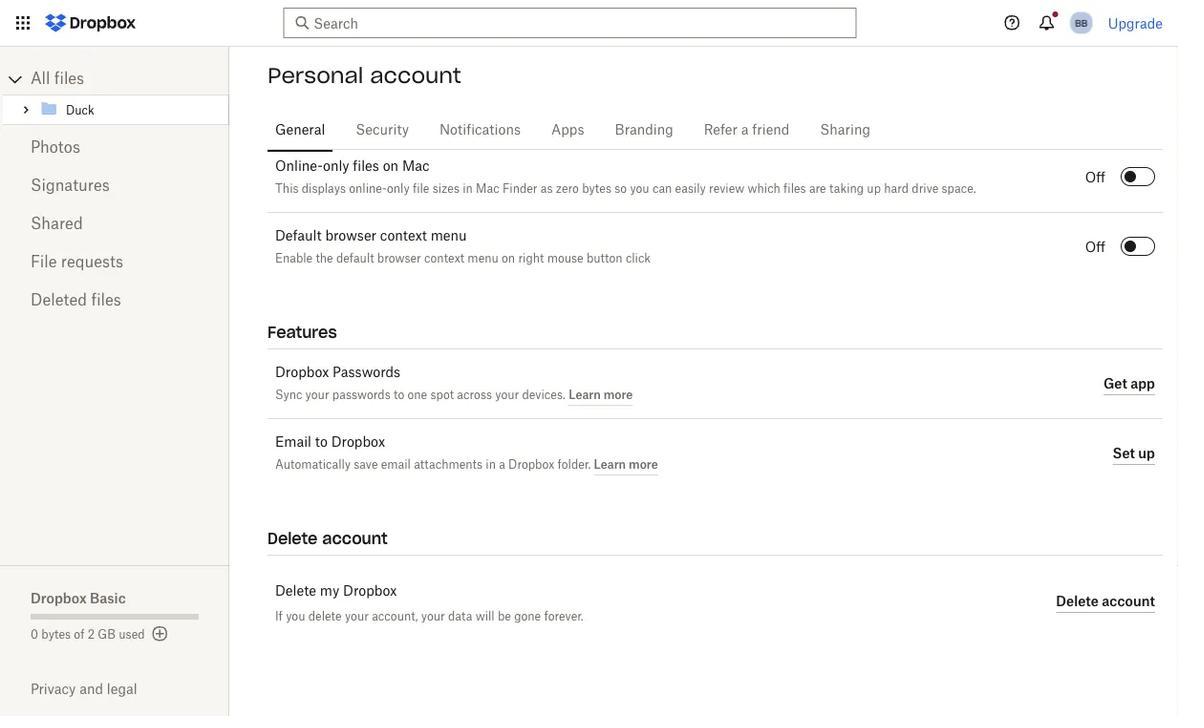 Task type: describe. For each thing, give the bounding box(es) containing it.
displays
[[302, 184, 346, 195]]

duck link
[[39, 98, 226, 121]]

taking
[[830, 184, 864, 195]]

refer a friend tab
[[697, 107, 797, 153]]

1 vertical spatial you
[[630, 184, 650, 195]]

as
[[541, 184, 553, 195]]

online-
[[275, 160, 323, 173]]

will
[[476, 609, 495, 624]]

1 vertical spatial are
[[810, 184, 827, 195]]

default browser context menu
[[275, 230, 467, 243]]

default
[[275, 230, 322, 243]]

general
[[275, 123, 325, 137]]

dropbox up save
[[331, 436, 385, 449]]

file requests
[[31, 255, 123, 271]]

delete my dropbox
[[275, 585, 397, 598]]

everyone
[[500, 114, 548, 126]]

0 vertical spatial browser
[[325, 230, 377, 243]]

refer
[[704, 123, 738, 137]]

drive
[[912, 184, 939, 195]]

which
[[748, 184, 781, 195]]

bb
[[1075, 17, 1088, 29]]

with
[[551, 114, 575, 126]]

sharing tab
[[813, 107, 878, 153]]

automatically
[[275, 460, 351, 471]]

of
[[74, 630, 85, 641]]

this displays online-only file sizes in mac finder as zero bytes so you can easily review which files are taking up hard drive space.
[[275, 184, 977, 195]]

accessible
[[426, 114, 483, 126]]

email
[[275, 436, 312, 449]]

dropbox up sync
[[275, 366, 329, 379]]

this
[[275, 184, 299, 195]]

photos
[[31, 141, 80, 156]]

deleted files link
[[31, 282, 199, 320]]

a inside tab
[[742, 123, 749, 137]]

2 upload from the left
[[652, 114, 690, 126]]

gb
[[98, 630, 116, 641]]

set up
[[1113, 445, 1156, 462]]

app
[[1131, 376, 1156, 392]]

files up online-
[[353, 160, 379, 173]]

access
[[578, 114, 615, 126]]

apps
[[552, 123, 585, 137]]

account inside button
[[1102, 594, 1156, 610]]

all files link
[[31, 64, 229, 95]]

folder.
[[558, 460, 591, 471]]

0
[[31, 630, 38, 641]]

sizes
[[433, 184, 460, 195]]

default
[[336, 254, 374, 265]]

privacy
[[31, 682, 76, 698]]

off for default browser context menu
[[1086, 241, 1106, 254]]

forever.
[[544, 609, 584, 624]]

0 horizontal spatial mac
[[402, 160, 430, 173]]

global header element
[[0, 0, 1179, 47]]

space.
[[942, 184, 977, 195]]

1 vertical spatial delete account
[[1056, 594, 1156, 610]]

signatures
[[31, 179, 110, 194]]

files inside 'tree'
[[54, 72, 84, 87]]

to up automatically
[[315, 436, 328, 449]]

review
[[709, 184, 745, 195]]

to left everyone
[[486, 114, 497, 126]]

1 vertical spatial mac
[[476, 184, 500, 195]]

all files tree
[[3, 64, 229, 125]]

your right delete
[[345, 609, 369, 624]]

1 vertical spatial browser
[[377, 254, 421, 265]]

shared
[[31, 217, 83, 232]]

general tab
[[268, 107, 333, 153]]

button
[[587, 254, 623, 265]]

right
[[518, 254, 544, 265]]

0 bytes of 2 gb used
[[31, 630, 145, 641]]

account,
[[372, 609, 418, 624]]

upgrade
[[1108, 15, 1163, 31]]

branding tab
[[607, 107, 681, 153]]

basic
[[90, 590, 126, 606]]

delete
[[308, 609, 342, 624]]

0 vertical spatial learn
[[569, 387, 601, 402]]

1 horizontal spatial only
[[387, 184, 410, 195]]

email to dropbox
[[275, 436, 385, 449]]

security tab
[[348, 107, 417, 153]]

my
[[320, 585, 340, 598]]

used
[[119, 630, 145, 641]]

get
[[1104, 376, 1128, 392]]

notifications
[[440, 123, 521, 137]]

shared link
[[31, 206, 199, 244]]

set
[[1113, 445, 1135, 462]]

across
[[457, 390, 492, 401]]

set up button
[[1113, 443, 1156, 466]]

get app button
[[1104, 373, 1156, 396]]

enable the default browser context menu on right mouse button click
[[275, 254, 651, 265]]

1 vertical spatial learn
[[594, 457, 626, 471]]

1 vertical spatial on
[[502, 254, 515, 265]]

to inside "sync your passwords to one spot across your devices. learn more"
[[394, 390, 405, 401]]

upgrade link
[[1108, 15, 1163, 31]]

1 horizontal spatial bytes
[[582, 184, 612, 195]]

off for online-only files on mac
[[1086, 171, 1106, 184]]

0 horizontal spatial the
[[316, 254, 333, 265]]

security
[[356, 123, 409, 137]]

personal
[[268, 62, 363, 89]]

branding
[[615, 123, 674, 137]]

requests
[[61, 255, 123, 271]]

a inside automatically save email attachments in a dropbox folder. learn more
[[499, 460, 505, 471]]

data
[[448, 609, 473, 624]]

apps tab
[[544, 107, 592, 153]]

sync
[[275, 390, 302, 401]]



Task type: vqa. For each thing, say whether or not it's contained in the screenshot.
Let's get signing at the top right
no



Task type: locate. For each thing, give the bounding box(es) containing it.
on up online-
[[383, 160, 399, 173]]

all files
[[31, 72, 84, 87]]

email
[[381, 460, 411, 471]]

bb button
[[1066, 8, 1097, 38]]

learn more button right devices.
[[569, 384, 633, 406]]

1 vertical spatial a
[[499, 460, 505, 471]]

features
[[268, 323, 337, 342]]

1 vertical spatial account
[[322, 529, 388, 549]]

easily
[[675, 184, 706, 195]]

files right all
[[54, 72, 84, 87]]

sync your passwords to one spot across your devices. learn more
[[275, 387, 633, 402]]

privacy and legal link
[[31, 682, 229, 698]]

your right across on the left bottom of page
[[495, 390, 519, 401]]

files
[[54, 72, 84, 87], [353, 160, 379, 173], [784, 184, 806, 195], [91, 293, 121, 309]]

so
[[615, 184, 627, 195]]

file
[[413, 184, 430, 195]]

1 horizontal spatial upload
[[652, 114, 690, 126]]

0 vertical spatial you
[[343, 114, 363, 126]]

signatures link
[[31, 167, 199, 206]]

browser up the default
[[325, 230, 377, 243]]

if you delete your account, your data will be gone forever.
[[275, 609, 584, 624]]

photos link
[[31, 129, 199, 167]]

1 vertical spatial only
[[387, 184, 410, 195]]

0 horizontal spatial on
[[383, 160, 399, 173]]

1 vertical spatial the
[[316, 254, 333, 265]]

1 horizontal spatial you
[[343, 114, 363, 126]]

attachments
[[414, 460, 483, 471]]

all
[[31, 72, 50, 87]]

and
[[79, 682, 103, 698]]

get more space image
[[149, 623, 172, 646]]

upload left location.
[[652, 114, 690, 126]]

bytes right 0
[[41, 630, 71, 641]]

the right access
[[632, 114, 649, 126]]

up right set
[[1139, 445, 1156, 462]]

tab list
[[268, 104, 1163, 153]]

menu up enable the default browser context menu on right mouse button click
[[431, 230, 467, 243]]

mac
[[402, 160, 430, 173], [476, 184, 500, 195]]

enable
[[275, 254, 313, 265]]

0 horizontal spatial a
[[499, 460, 505, 471]]

1 vertical spatial in
[[486, 460, 496, 471]]

can
[[653, 184, 672, 195]]

0 horizontal spatial upload
[[366, 114, 403, 126]]

to left one on the left bottom of the page
[[394, 390, 405, 401]]

new folders you upload are accessible to everyone with access to the upload location.
[[275, 114, 739, 126]]

be
[[498, 609, 511, 624]]

1 horizontal spatial up
[[1139, 445, 1156, 462]]

dropbox logo - go to the homepage image
[[38, 8, 142, 38]]

0 horizontal spatial in
[[463, 184, 473, 195]]

0 vertical spatial mac
[[402, 160, 430, 173]]

1 upload from the left
[[366, 114, 403, 126]]

you right so
[[630, 184, 650, 195]]

dropbox passwords
[[275, 366, 401, 379]]

delete account
[[268, 529, 388, 549], [1056, 594, 1156, 610]]

files right the which
[[784, 184, 806, 195]]

dropbox left folder.
[[509, 460, 555, 471]]

1 horizontal spatial the
[[632, 114, 649, 126]]

menu
[[431, 230, 467, 243], [468, 254, 499, 265]]

upload
[[366, 114, 403, 126], [652, 114, 690, 126]]

passwords
[[332, 390, 391, 401]]

you right if
[[286, 609, 305, 624]]

notifications tab
[[432, 107, 529, 153]]

1 vertical spatial up
[[1139, 445, 1156, 462]]

finder
[[503, 184, 538, 195]]

browser down default browser context menu on the top of the page
[[377, 254, 421, 265]]

zero
[[556, 184, 579, 195]]

a right attachments at the bottom left of the page
[[499, 460, 505, 471]]

0 vertical spatial off
[[1086, 171, 1106, 184]]

0 vertical spatial the
[[632, 114, 649, 126]]

1 horizontal spatial delete account
[[1056, 594, 1156, 610]]

on left right
[[502, 254, 515, 265]]

0 vertical spatial up
[[867, 184, 881, 195]]

if
[[275, 609, 283, 624]]

2 off from the top
[[1086, 241, 1106, 254]]

delete inside button
[[1056, 594, 1099, 610]]

browser
[[325, 230, 377, 243], [377, 254, 421, 265]]

context down file
[[380, 230, 427, 243]]

menu left right
[[468, 254, 499, 265]]

context down sizes
[[424, 254, 465, 265]]

1 off from the top
[[1086, 171, 1106, 184]]

to
[[486, 114, 497, 126], [618, 114, 629, 126], [394, 390, 405, 401], [315, 436, 328, 449]]

files down file requests link
[[91, 293, 121, 309]]

deleted
[[31, 293, 87, 309]]

dropbox up account, on the bottom left of the page
[[343, 585, 397, 598]]

1 vertical spatial context
[[424, 254, 465, 265]]

are
[[406, 114, 423, 126], [810, 184, 827, 195]]

0 vertical spatial in
[[463, 184, 473, 195]]

0 vertical spatial context
[[380, 230, 427, 243]]

1 horizontal spatial a
[[742, 123, 749, 137]]

your left data
[[421, 609, 445, 624]]

in right sizes
[[463, 184, 473, 195]]

learn more button right folder.
[[594, 453, 658, 476]]

on
[[383, 160, 399, 173], [502, 254, 515, 265]]

only
[[323, 160, 349, 173], [387, 184, 410, 195]]

save
[[354, 460, 378, 471]]

dropbox up the of
[[31, 590, 87, 606]]

0 vertical spatial on
[[383, 160, 399, 173]]

you
[[343, 114, 363, 126], [630, 184, 650, 195], [286, 609, 305, 624]]

file requests link
[[31, 244, 199, 282]]

0 horizontal spatial only
[[323, 160, 349, 173]]

are left the taking
[[810, 184, 827, 195]]

0 vertical spatial only
[[323, 160, 349, 173]]

delete
[[268, 529, 318, 549], [275, 585, 316, 598], [1056, 594, 1099, 610]]

only left file
[[387, 184, 410, 195]]

2 vertical spatial you
[[286, 609, 305, 624]]

automatically save email attachments in a dropbox folder. learn more
[[275, 457, 658, 471]]

1 horizontal spatial in
[[486, 460, 496, 471]]

up
[[867, 184, 881, 195], [1139, 445, 1156, 462]]

0 vertical spatial a
[[742, 123, 749, 137]]

off
[[1086, 171, 1106, 184], [1086, 241, 1106, 254]]

upload down personal account
[[366, 114, 403, 126]]

1 horizontal spatial mac
[[476, 184, 500, 195]]

spot
[[431, 390, 454, 401]]

0 horizontal spatial are
[[406, 114, 423, 126]]

1 vertical spatial menu
[[468, 254, 499, 265]]

learn more button for set up
[[594, 453, 658, 476]]

1 horizontal spatial are
[[810, 184, 827, 195]]

more right devices.
[[604, 387, 633, 402]]

0 horizontal spatial delete account
[[268, 529, 388, 549]]

Search text field
[[314, 12, 821, 33]]

personal account
[[268, 62, 461, 89]]

folders
[[303, 114, 340, 126]]

delete account button
[[1056, 591, 1156, 614]]

refer a friend
[[704, 123, 790, 137]]

2 vertical spatial account
[[1102, 594, 1156, 610]]

0 vertical spatial bytes
[[582, 184, 612, 195]]

click
[[626, 254, 651, 265]]

to right access
[[618, 114, 629, 126]]

new
[[275, 114, 300, 126]]

bytes left so
[[582, 184, 612, 195]]

0 vertical spatial menu
[[431, 230, 467, 243]]

0 vertical spatial delete account
[[268, 529, 388, 549]]

0 vertical spatial are
[[406, 114, 423, 126]]

more right folder.
[[629, 457, 658, 471]]

in inside automatically save email attachments in a dropbox folder. learn more
[[486, 460, 496, 471]]

0 vertical spatial learn more button
[[569, 384, 633, 406]]

your right sync
[[306, 390, 329, 401]]

2 horizontal spatial you
[[630, 184, 650, 195]]

mac up file
[[402, 160, 430, 173]]

1 vertical spatial more
[[629, 457, 658, 471]]

0 horizontal spatial up
[[867, 184, 881, 195]]

2
[[88, 630, 95, 641]]

0 vertical spatial account
[[370, 62, 461, 89]]

are left accessible
[[406, 114, 423, 126]]

deleted files
[[31, 293, 121, 309]]

up inside set up button
[[1139, 445, 1156, 462]]

bytes
[[582, 184, 612, 195], [41, 630, 71, 641]]

passwords
[[333, 366, 401, 379]]

learn right folder.
[[594, 457, 626, 471]]

in right attachments at the bottom left of the page
[[486, 460, 496, 471]]

tab list containing general
[[268, 104, 1163, 153]]

sharing
[[820, 123, 871, 137]]

gone
[[514, 609, 541, 624]]

privacy and legal
[[31, 682, 137, 698]]

hard
[[884, 184, 909, 195]]

account
[[370, 62, 461, 89], [322, 529, 388, 549], [1102, 594, 1156, 610]]

up left hard
[[867, 184, 881, 195]]

devices.
[[522, 390, 566, 401]]

0 horizontal spatial menu
[[431, 230, 467, 243]]

dropbox inside automatically save email attachments in a dropbox folder. learn more
[[509, 460, 555, 471]]

get app
[[1104, 376, 1156, 392]]

1 vertical spatial learn more button
[[594, 453, 658, 476]]

learn
[[569, 387, 601, 402], [594, 457, 626, 471]]

0 vertical spatial more
[[604, 387, 633, 402]]

file
[[31, 255, 57, 271]]

dropbox
[[275, 366, 329, 379], [331, 436, 385, 449], [509, 460, 555, 471], [343, 585, 397, 598], [31, 590, 87, 606]]

in
[[463, 184, 473, 195], [486, 460, 496, 471]]

a right refer
[[742, 123, 749, 137]]

location.
[[693, 114, 739, 126]]

1 vertical spatial bytes
[[41, 630, 71, 641]]

the right enable
[[316, 254, 333, 265]]

a
[[742, 123, 749, 137], [499, 460, 505, 471]]

your
[[306, 390, 329, 401], [495, 390, 519, 401], [345, 609, 369, 624], [421, 609, 445, 624]]

1 vertical spatial off
[[1086, 241, 1106, 254]]

learn right devices.
[[569, 387, 601, 402]]

legal
[[107, 682, 137, 698]]

0 horizontal spatial bytes
[[41, 630, 71, 641]]

0 horizontal spatial you
[[286, 609, 305, 624]]

only up displays
[[323, 160, 349, 173]]

learn more button for get app
[[569, 384, 633, 406]]

1 horizontal spatial menu
[[468, 254, 499, 265]]

dropbox basic
[[31, 590, 126, 606]]

mac left finder
[[476, 184, 500, 195]]

online-
[[349, 184, 387, 195]]

1 horizontal spatial on
[[502, 254, 515, 265]]

you right folders
[[343, 114, 363, 126]]



